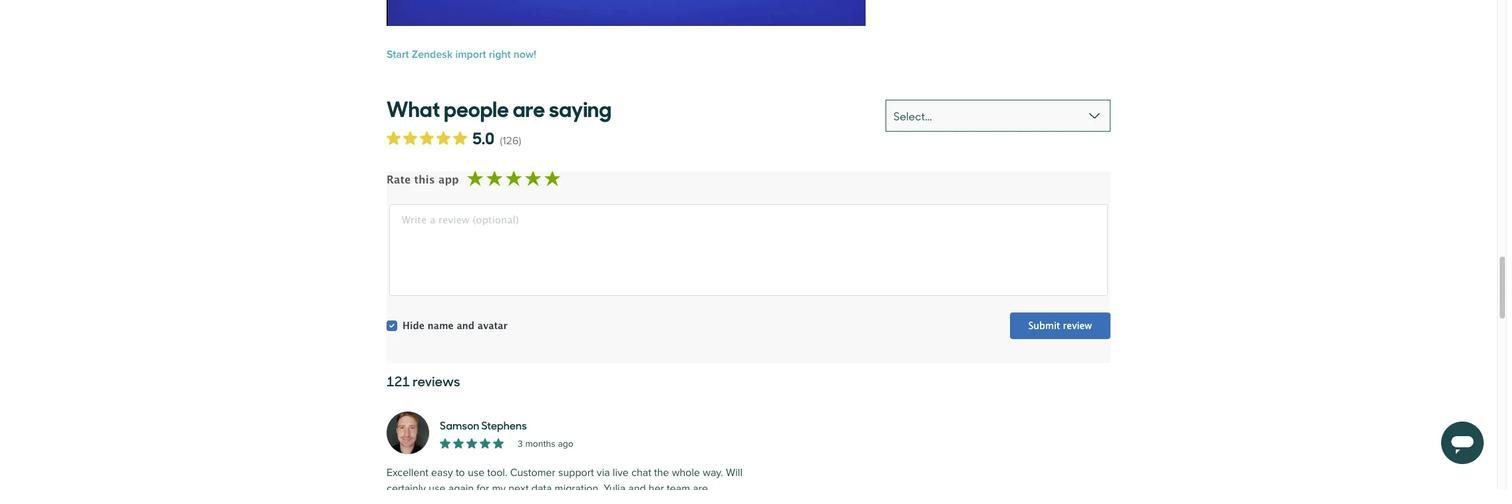 Task type: locate. For each thing, give the bounding box(es) containing it.
samson stephens
[[440, 418, 527, 432]]

use up for in the bottom left of the page
[[468, 466, 485, 480]]

zendesk migration image
[[387, 0, 866, 26]]

whole
[[672, 466, 700, 480]]

months
[[525, 438, 556, 450]]

easy
[[431, 466, 453, 480]]

1 horizontal spatial use
[[468, 466, 485, 480]]

3
[[518, 438, 523, 450]]

my
[[492, 482, 506, 490]]

saying
[[549, 92, 611, 123]]

samson
[[440, 418, 479, 432]]

126
[[503, 134, 519, 148]]

people
[[444, 92, 509, 123]]

start zendesk import right now!
[[387, 48, 536, 61]]

1 vertical spatial use
[[429, 482, 446, 490]]

star fill image
[[387, 131, 401, 145], [420, 131, 434, 145], [437, 131, 451, 145], [453, 131, 467, 145], [453, 438, 464, 449], [493, 438, 504, 449]]

to
[[456, 466, 465, 480]]

5.0
[[472, 125, 495, 149]]

use
[[468, 466, 485, 480], [429, 482, 446, 490]]

what
[[387, 92, 440, 123]]

the
[[654, 466, 669, 480]]

via
[[597, 466, 610, 480]]

use down easy
[[429, 482, 446, 490]]

121
[[387, 371, 410, 390]]

what people are saying
[[387, 92, 611, 123]]

star fill image
[[403, 131, 417, 145], [440, 438, 451, 449], [467, 438, 477, 449], [480, 438, 490, 449]]

her
[[649, 482, 664, 490]]

chat
[[632, 466, 651, 480]]

3 months ago
[[518, 438, 574, 450]]

excellent easy to use tool. customer support via live chat the whole way. will certainly use again for my next data migration. yulia and her team ar
[[387, 466, 743, 490]]

for
[[477, 482, 489, 490]]

user photo image
[[387, 412, 429, 454]]

0 horizontal spatial use
[[429, 482, 446, 490]]

again
[[448, 482, 474, 490]]

start zendesk import right now! link
[[387, 48, 536, 61]]



Task type: describe. For each thing, give the bounding box(es) containing it.
way.
[[703, 466, 723, 480]]

)
[[519, 134, 521, 148]]

start
[[387, 48, 409, 61]]

customer
[[510, 466, 556, 480]]

121 reviews
[[387, 371, 460, 390]]

support
[[558, 466, 594, 480]]

right
[[489, 48, 511, 61]]

next
[[509, 482, 529, 490]]

(
[[500, 134, 503, 148]]

yulia
[[604, 482, 626, 490]]

and
[[628, 482, 646, 490]]

data
[[532, 482, 552, 490]]

certainly
[[387, 482, 426, 490]]

import
[[455, 48, 486, 61]]

migration.
[[555, 482, 601, 490]]

are
[[513, 92, 545, 123]]

0 vertical spatial use
[[468, 466, 485, 480]]

5.0 ( 126 )
[[472, 125, 521, 149]]

stephens
[[481, 418, 527, 432]]

now!
[[514, 48, 536, 61]]

live
[[613, 466, 629, 480]]

tool.
[[487, 466, 507, 480]]

zendesk
[[412, 48, 453, 61]]

excellent
[[387, 466, 429, 480]]

team
[[667, 482, 690, 490]]

reviews
[[413, 371, 460, 390]]

ago
[[558, 438, 574, 450]]

will
[[726, 466, 743, 480]]



Task type: vqa. For each thing, say whether or not it's contained in the screenshot.
Synolia France LYON, France
no



